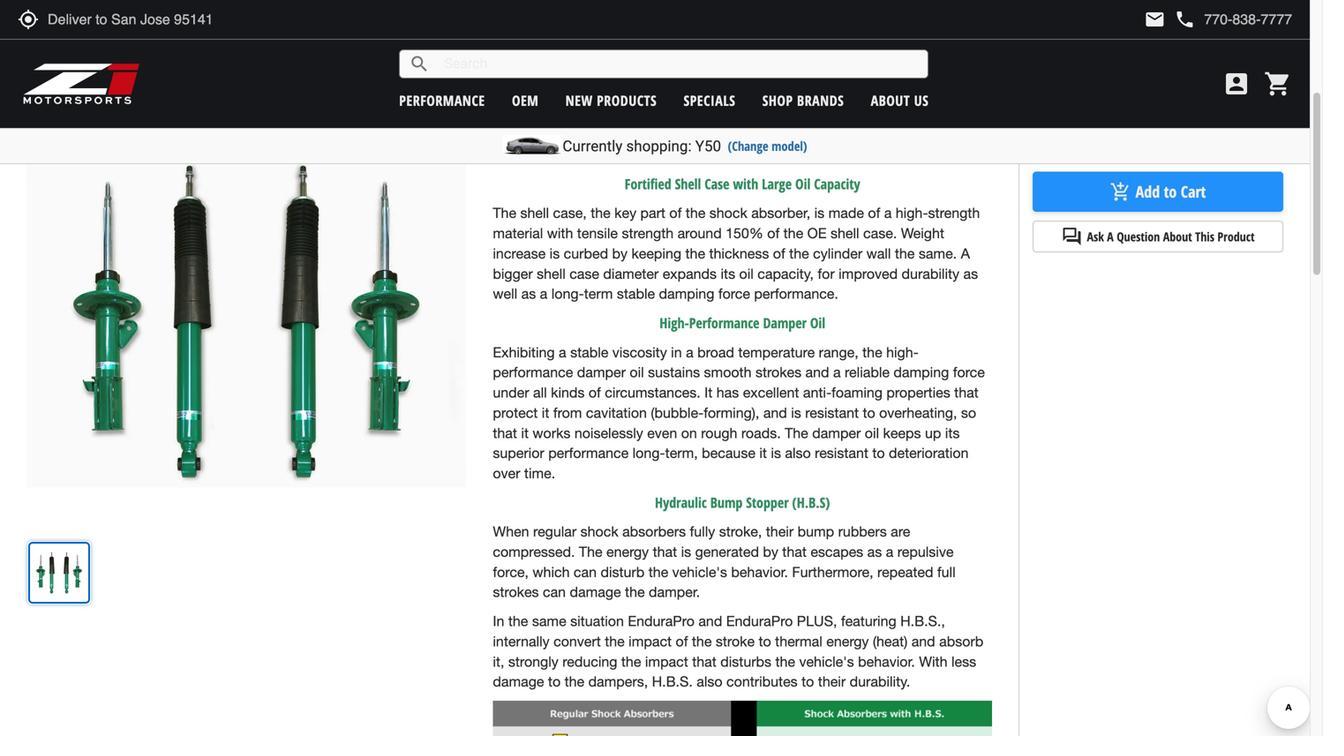 Task type: vqa. For each thing, say whether or not it's contained in the screenshot.
the right "ride"
yes



Task type: describe. For each thing, give the bounding box(es) containing it.
performance down 'search' on the top left of the page
[[399, 91, 485, 110]]

to left use
[[557, 66, 569, 82]]

leaking
[[607, 106, 652, 123]]

2 horizontal spatial or
[[922, 126, 935, 143]]

1 horizontal spatial or
[[633, 126, 646, 143]]

is left the made
[[815, 205, 825, 221]]

fortified
[[625, 174, 672, 193]]

fully
[[690, 524, 715, 540]]

stable inside exhibiting a stable viscosity in a broad temperature range, the high- performance damper oil sustains smooth strokes and a reliable damping force under all kinds of circumstances. it has excellent anti-foaming properties that protect it from cavitation (bubble-forming), and is resistant to overheating, so that it works noiselessly even on rough roads. the damper oil keeps up its superior performance long-term, because it is also resistant to deterioration over time.
[[571, 344, 609, 361]]

from
[[554, 405, 582, 421]]

strokes inside exhibiting a stable viscosity in a broad temperature range, the high- performance damper oil sustains smooth strokes and a reliable damping force under all kinds of circumstances. it has excellent anti-foaming properties that protect it from cavitation (bubble-forming), and is resistant to overheating, so that it works noiselessly even on rough roads. the damper oil keeps up its superior performance long-term, because it is also resistant to deterioration over time.
[[756, 364, 802, 381]]

2 horizontal spatial endurapro
[[727, 613, 793, 630]]

0 vertical spatial resistant
[[806, 405, 859, 421]]

has
[[717, 385, 739, 401]]

up
[[925, 425, 942, 441]]

case
[[570, 266, 600, 282]]

specs
[[493, 126, 531, 143]]

replacing
[[493, 106, 551, 123]]

vehicle's inside tein endurapro plus are high-performance oe-shape shock absorbers. designed to use with the vehicle's original (oe) spring and upper mount, their lower spring seat is shaped identical to the oe shock absorber. in addition to replacing worn or leaking oe dampers, these products are excellent to improve specs like ride quality or handling without changing your ride height or pair them with a set of tein lowering springs for even better performance!
[[653, 66, 708, 82]]

the down thermal
[[776, 654, 796, 670]]

150%
[[726, 225, 764, 242]]

and inside tein endurapro plus are high-performance oe-shape shock absorbers. designed to use with the vehicle's original (oe) spring and upper mount, their lower spring seat is shaped identical to the oe shock absorber. in addition to replacing worn or leaking oe dampers, these products are excellent to improve specs like ride quality or handling without changing your ride height or pair them with a set of tein lowering springs for even better performance!
[[836, 66, 860, 82]]

it,
[[493, 654, 505, 670]]

in inside in the same situation endurapro and endurapro plus, featuring h.b.s., internally convert the impact of the stroke to thermal energy (heat) and absorb it, strongly reducing the impact that disturbs the vehicle's behavior. with less damage to the dampers, h.b.s. also contributes to their durability.
[[493, 613, 505, 630]]

the up around on the right
[[686, 205, 706, 221]]

internally
[[493, 633, 550, 650]]

the inside the shell case, the key part of the shock absorber, is made of a high-strength material with tensile strength around 150% of the oe shell case. weight increase is curbed by keeping the thickness of the cylinder wall the same. a bigger shell case diameter expands its oil capacity, for improved durability as well as a long-term stable damping force performance.
[[493, 205, 517, 221]]

addition
[[911, 86, 962, 102]]

changing
[[758, 126, 816, 143]]

term,
[[665, 445, 698, 461]]

durability.
[[850, 674, 911, 690]]

0 horizontal spatial can
[[543, 584, 566, 601]]

force,
[[493, 564, 529, 580]]

their inside tein endurapro plus are high-performance oe-shape shock absorbers. designed to use with the vehicle's original (oe) spring and upper mount, their lower spring seat is shaped identical to the oe shock absorber. in addition to replacing worn or leaking oe dampers, these products are excellent to improve specs like ride quality or handling without changing your ride height or pair them with a set of tein lowering springs for even better performance!
[[953, 66, 980, 82]]

vehicle's inside in the same situation endurapro and endurapro plus, featuring h.b.s., internally convert the impact of the stroke to thermal energy (heat) and absorb it, strongly reducing the impact that disturbs the vehicle's behavior. with less damage to the dampers, h.b.s. also contributes to their durability.
[[800, 654, 854, 670]]

pair
[[939, 126, 963, 143]]

oem link
[[512, 91, 539, 110]]

the right the wall
[[895, 245, 915, 262]]

improve
[[942, 106, 992, 123]]

0 vertical spatial shell
[[521, 205, 549, 221]]

is down roads.
[[771, 445, 781, 461]]

same.
[[919, 245, 957, 262]]

well
[[493, 286, 518, 302]]

(h.b.s)
[[793, 493, 830, 512]]

to down thermal
[[802, 674, 814, 690]]

anti-
[[803, 385, 832, 401]]

capacity,
[[758, 266, 814, 282]]

by inside the shell case, the key part of the shock absorber, is made of a high-strength material with tensile strength around 150% of the oe shell case. weight increase is curbed by keeping the thickness of the cylinder wall the same. a bigger shell case diameter expands its oil capacity, for improved durability as well as a long-term stable damping force performance.
[[612, 245, 628, 262]]

a inside question_answer ask a question about this product
[[1108, 228, 1114, 245]]

2 horizontal spatial oil
[[865, 425, 880, 441]]

account_box link
[[1219, 70, 1256, 98]]

by inside when regular shock absorbers fully stroke, their bump rubbers are compressed. the energy that is generated by that escapes as a repulsive force, which can disturb the vehicle's behavior. furthermore, repeated full strokes can damage the damper.
[[763, 544, 779, 560]]

damper.
[[649, 584, 700, 601]]

the up "damper."
[[649, 564, 669, 580]]

is inside tein endurapro plus are high-performance oe-shape shock absorbers. designed to use with the vehicle's original (oe) spring and upper mount, their lower spring seat is shaped identical to the oe shock absorber. in addition to replacing worn or leaking oe dampers, these products are excellent to improve specs like ride quality or handling without changing your ride height or pair them with a set of tein lowering springs for even better performance!
[[605, 86, 615, 102]]

a inside tein endurapro plus are high-performance oe-shape shock absorbers. designed to use with the vehicle's original (oe) spring and upper mount, their lower spring seat is shaped identical to the oe shock absorber. in addition to replacing worn or leaking oe dampers, these products are excellent to improve specs like ride quality or handling without changing your ride height or pair them with a set of tein lowering springs for even better performance!
[[559, 147, 567, 163]]

the right reducing
[[622, 654, 641, 670]]

the up capacity,
[[790, 245, 809, 262]]

mail link
[[1145, 9, 1166, 30]]

quality
[[588, 126, 629, 143]]

same
[[532, 613, 567, 630]]

with down like
[[529, 147, 555, 163]]

2 vertical spatial it
[[760, 445, 767, 461]]

fortified shell case with large oil capacity
[[625, 174, 861, 193]]

made
[[829, 205, 864, 221]]

that up so
[[955, 385, 979, 401]]

hydraulic bump stopper (h.b.s)
[[655, 493, 830, 512]]

the up internally
[[508, 613, 528, 630]]

0 vertical spatial are
[[633, 46, 653, 62]]

and up roads.
[[764, 405, 787, 421]]

the down reducing
[[565, 674, 585, 690]]

account_box
[[1223, 70, 1251, 98]]

the down absorber,
[[784, 225, 804, 242]]

contributes
[[727, 674, 798, 690]]

question_answer ask a question about this product
[[1062, 226, 1255, 247]]

like
[[535, 126, 556, 143]]

cart
[[1181, 181, 1207, 203]]

1 vertical spatial tein
[[610, 147, 635, 163]]

dampers, inside tein endurapro plus are high-performance oe-shape shock absorbers. designed to use with the vehicle's original (oe) spring and upper mount, their lower spring seat is shaped identical to the oe shock absorber. in addition to replacing worn or leaking oe dampers, these products are excellent to improve specs like ride quality or handling without changing your ride height or pair them with a set of tein lowering springs for even better performance!
[[679, 106, 739, 123]]

mail
[[1145, 9, 1166, 30]]

to down original
[[727, 86, 739, 102]]

damper
[[763, 313, 807, 332]]

(change model) link
[[728, 137, 808, 155]]

1 vertical spatial oil
[[630, 364, 644, 381]]

this
[[1196, 228, 1215, 245]]

(heat)
[[873, 633, 908, 650]]

products inside tein endurapro plus are high-performance oe-shape shock absorbers. designed to use with the vehicle's original (oe) spring and upper mount, their lower spring seat is shaped identical to the oe shock absorber. in addition to replacing worn or leaking oe dampers, these products are excellent to improve specs like ride quality or handling without changing your ride height or pair them with a set of tein lowering springs for even better performance!
[[781, 106, 837, 123]]

foaming
[[832, 385, 883, 401]]

keeps
[[883, 425, 921, 441]]

1 vertical spatial resistant
[[815, 445, 869, 461]]

damage inside in the same situation endurapro and endurapro plus, featuring h.b.s., internally convert the impact of the stroke to thermal energy (heat) and absorb it, strongly reducing the impact that disturbs the vehicle's behavior. with less damage to the dampers, h.b.s. also contributes to their durability.
[[493, 674, 544, 690]]

also inside in the same situation endurapro and endurapro plus, featuring h.b.s., internally convert the impact of the stroke to thermal energy (heat) and absorb it, strongly reducing the impact that disturbs the vehicle's behavior. with less damage to the dampers, h.b.s. also contributes to their durability.
[[697, 674, 723, 690]]

vehicle's inside when regular shock absorbers fully stroke, their bump rubbers are compressed. the energy that is generated by that escapes as a repulsive force, which can disturb the vehicle's behavior. furthermore, repeated full strokes can damage the damper.
[[673, 564, 728, 580]]

the down situation
[[605, 633, 625, 650]]

of right part
[[670, 205, 682, 221]]

use
[[573, 66, 596, 82]]

1 ride from the left
[[560, 126, 584, 143]]

and down h.b.s.,
[[912, 633, 936, 650]]

0 horizontal spatial products
[[597, 91, 657, 110]]

add
[[1136, 181, 1160, 203]]

its inside the shell case, the key part of the shock absorber, is made of a high-strength material with tensile strength around 150% of the oe shell case. weight increase is curbed by keeping the thickness of the cylinder wall the same. a bigger shell case diameter expands its oil capacity, for improved durability as well as a long-term stable damping force performance.
[[721, 266, 736, 282]]

deterioration
[[889, 445, 969, 461]]

properties
[[887, 385, 951, 401]]

lower
[[493, 86, 527, 102]]

with inside the shell case, the key part of the shock absorber, is made of a high-strength material with tensile strength around 150% of the oe shell case. weight increase is curbed by keeping the thickness of the cylinder wall the same. a bigger shell case diameter expands its oil capacity, for improved durability as well as a long-term stable damping force performance.
[[547, 225, 573, 242]]

1 vertical spatial strength
[[622, 225, 674, 242]]

reliable
[[845, 364, 890, 381]]

smooth
[[704, 364, 752, 381]]

without
[[708, 126, 754, 143]]

that inside in the same situation endurapro and endurapro plus, featuring h.b.s., internally convert the impact of the stroke to thermal energy (heat) and absorb it, strongly reducing the impact that disturbs the vehicle's behavior. with less damage to the dampers, h.b.s. also contributes to their durability.
[[692, 654, 717, 670]]

force inside exhibiting a stable viscosity in a broad temperature range, the high- performance damper oil sustains smooth strokes and a reliable damping force under all kinds of circumstances. it has excellent anti-foaming properties that protect it from cavitation (bubble-forming), and is resistant to overheating, so that it works noiselessly even on rough roads. the damper oil keeps up its superior performance long-term, because it is also resistant to deterioration over time.
[[953, 364, 985, 381]]

0 vertical spatial about
[[871, 91, 911, 110]]

large
[[762, 174, 792, 193]]

of down absorber,
[[768, 225, 780, 242]]

exhibiting a stable viscosity in a broad temperature range, the high- performance damper oil sustains smooth strokes and a reliable damping force under all kinds of circumstances. it has excellent anti-foaming properties that protect it from cavitation (bubble-forming), and is resistant to overheating, so that it works noiselessly even on rough roads. the damper oil keeps up its superior performance long-term, because it is also resistant to deterioration over time.
[[493, 344, 985, 482]]

material
[[493, 225, 543, 242]]

long- inside the shell case, the key part of the shock absorber, is made of a high-strength material with tensile strength around 150% of the oe shell case. weight increase is curbed by keeping the thickness of the cylinder wall the same. a bigger shell case diameter expands its oil capacity, for improved durability as well as a long-term stable damping force performance.
[[552, 286, 584, 302]]

a right in
[[686, 344, 694, 361]]

lowering
[[639, 147, 692, 163]]

search
[[409, 53, 430, 75]]

that down protect at left bottom
[[493, 425, 517, 441]]

dampers, inside in the same situation endurapro and endurapro plus, featuring h.b.s., internally convert the impact of the stroke to thermal energy (heat) and absorb it, strongly reducing the impact that disturbs the vehicle's behavior. with less damage to the dampers, h.b.s. also contributes to their durability.
[[589, 674, 648, 690]]

forming),
[[704, 405, 760, 421]]

of inside in the same situation endurapro and endurapro plus, featuring h.b.s., internally convert the impact of the stroke to thermal energy (heat) and absorb it, strongly reducing the impact that disturbs the vehicle's behavior. with less damage to the dampers, h.b.s. also contributes to their durability.
[[676, 633, 688, 650]]

cylinder
[[813, 245, 863, 262]]

performance up all
[[493, 364, 573, 381]]

which
[[533, 564, 570, 580]]

question_answer
[[1062, 226, 1083, 247]]

the down around on the right
[[686, 245, 706, 262]]

wall
[[867, 245, 891, 262]]

a right exhibiting
[[559, 344, 567, 361]]

and up anti-
[[806, 364, 830, 381]]

convert
[[554, 633, 601, 650]]

seat
[[574, 86, 601, 102]]

to down addition
[[925, 106, 938, 123]]

absorber,
[[752, 205, 811, 221]]

1 vertical spatial as
[[522, 286, 536, 302]]

that down absorbers
[[653, 544, 677, 560]]

the up shaped at top
[[630, 66, 650, 82]]

high- inside the shell case, the key part of the shock absorber, is made of a high-strength material with tensile strength around 150% of the oe shell case. weight increase is curbed by keeping the thickness of the cylinder wall the same. a bigger shell case diameter expands its oil capacity, for improved durability as well as a long-term stable damping force performance.
[[896, 205, 929, 221]]

0 horizontal spatial or
[[590, 106, 603, 123]]

0 vertical spatial oil
[[796, 174, 811, 193]]

currently
[[563, 137, 623, 155]]

0 vertical spatial can
[[574, 564, 597, 580]]

of up capacity,
[[773, 245, 786, 262]]

shape
[[798, 46, 837, 62]]

upper
[[864, 66, 900, 82]]

case
[[705, 174, 730, 193]]

0 vertical spatial impact
[[629, 633, 672, 650]]

your
[[820, 126, 848, 143]]

regular
[[533, 524, 577, 540]]

of inside exhibiting a stable viscosity in a broad temperature range, the high- performance damper oil sustains smooth strokes and a reliable damping force under all kinds of circumstances. it has excellent anti-foaming properties that protect it from cavitation (bubble-forming), and is resistant to overheating, so that it works noiselessly even on rough roads. the damper oil keeps up its superior performance long-term, because it is also resistant to deterioration over time.
[[589, 385, 601, 401]]

damping inside exhibiting a stable viscosity in a broad temperature range, the high- performance damper oil sustains smooth strokes and a reliable damping force under all kinds of circumstances. it has excellent anti-foaming properties that protect it from cavitation (bubble-forming), and is resistant to overheating, so that it works noiselessly even on rough roads. the damper oil keeps up its superior performance long-term, because it is also resistant to deterioration over time.
[[894, 364, 949, 381]]

to down foaming
[[863, 405, 876, 421]]

Search search field
[[430, 50, 928, 78]]

1 vertical spatial shell
[[831, 225, 860, 242]]

shop
[[763, 91, 793, 110]]

0 vertical spatial it
[[542, 405, 550, 421]]

1 horizontal spatial damper
[[813, 425, 861, 441]]

circumstances.
[[605, 385, 701, 401]]

their inside in the same situation endurapro and endurapro plus, featuring h.b.s., internally convert the impact of the stroke to thermal energy (heat) and absorb it, strongly reducing the impact that disturbs the vehicle's behavior. with less damage to the dampers, h.b.s. also contributes to their durability.
[[818, 674, 846, 690]]

my_location
[[18, 9, 39, 30]]

0 horizontal spatial damper
[[577, 364, 626, 381]]

the up tensile
[[591, 205, 611, 221]]

1 horizontal spatial strength
[[929, 205, 980, 221]]

even inside tein endurapro plus are high-performance oe-shape shock absorbers. designed to use with the vehicle's original (oe) spring and upper mount, their lower spring seat is shaped identical to the oe shock absorber. in addition to replacing worn or leaking oe dampers, these products are excellent to improve specs like ride quality or handling without changing your ride height or pair them with a set of tein lowering springs for even better performance!
[[767, 147, 797, 163]]

about us
[[871, 91, 929, 110]]

0 horizontal spatial it
[[521, 425, 529, 441]]

original
[[712, 66, 758, 82]]

the inside exhibiting a stable viscosity in a broad temperature range, the high- performance damper oil sustains smooth strokes and a reliable damping force under all kinds of circumstances. it has excellent anti-foaming properties that protect it from cavitation (bubble-forming), and is resistant to overheating, so that it works noiselessly even on rough roads. the damper oil keeps up its superior performance long-term, because it is also resistant to deterioration over time.
[[863, 344, 883, 361]]

improved
[[839, 266, 898, 282]]

and up the stroke
[[699, 613, 723, 630]]

performance down noiselessly
[[549, 445, 629, 461]]

specials
[[684, 91, 736, 110]]

repeated
[[878, 564, 934, 580]]

(change
[[728, 137, 769, 155]]

1 vertical spatial spring
[[531, 86, 570, 102]]

with right the case
[[733, 174, 759, 193]]

with
[[919, 654, 948, 670]]



Task type: locate. For each thing, give the bounding box(es) containing it.
1 horizontal spatial it
[[542, 405, 550, 421]]

noiselessly
[[575, 425, 643, 441]]

damage inside when regular shock absorbers fully stroke, their bump rubbers are compressed. the energy that is generated by that escapes as a repulsive force, which can disturb the vehicle's behavior. furthermore, repeated full strokes can damage the damper.
[[570, 584, 621, 601]]

1 vertical spatial even
[[647, 425, 678, 441]]

rubbers
[[839, 524, 887, 540]]

damper up the kinds
[[577, 364, 626, 381]]

endurapro up the stroke
[[727, 613, 793, 630]]

0 vertical spatial damping
[[659, 286, 715, 302]]

to up improve
[[966, 86, 978, 102]]

2 horizontal spatial as
[[964, 266, 978, 282]]

can right which on the left of page
[[574, 564, 597, 580]]

behavior. down '(heat)'
[[858, 654, 915, 670]]

escapes
[[811, 544, 864, 560]]

z1 motorsports logo image
[[22, 62, 141, 106]]

1 vertical spatial can
[[543, 584, 566, 601]]

viscosity
[[613, 344, 667, 361]]

high-performance damper oil
[[660, 313, 826, 332]]

furthermore,
[[792, 564, 874, 580]]

0 vertical spatial even
[[767, 147, 797, 163]]

less
[[952, 654, 977, 670]]

its inside exhibiting a stable viscosity in a broad temperature range, the high- performance damper oil sustains smooth strokes and a reliable damping force under all kinds of circumstances. it has excellent anti-foaming properties that protect it from cavitation (bubble-forming), and is resistant to overheating, so that it works noiselessly even on rough roads. the damper oil keeps up its superior performance long-term, because it is also resistant to deterioration over time.
[[946, 425, 960, 441]]

0 vertical spatial high-
[[657, 46, 689, 62]]

to right add
[[1164, 181, 1177, 203]]

1 vertical spatial by
[[763, 544, 779, 560]]

oe
[[767, 86, 786, 102], [656, 106, 675, 123], [808, 225, 827, 242]]

shell
[[521, 205, 549, 221], [831, 225, 860, 242], [537, 266, 566, 282]]

damage
[[570, 584, 621, 601], [493, 674, 544, 690]]

1 horizontal spatial as
[[868, 544, 882, 560]]

1 horizontal spatial spring
[[793, 66, 832, 82]]

can down which on the left of page
[[543, 584, 566, 601]]

that down the stroke
[[692, 654, 717, 670]]

their inside when regular shock absorbers fully stroke, their bump rubbers are compressed. the energy that is generated by that escapes as a repulsive force, which can disturb the vehicle's behavior. furthermore, repeated full strokes can damage the damper.
[[766, 524, 794, 540]]

and up absorber.
[[836, 66, 860, 82]]

force up high-performance damper oil
[[719, 286, 751, 302]]

to down keeps
[[873, 445, 885, 461]]

performance.
[[754, 286, 839, 302]]

1 vertical spatial energy
[[827, 633, 869, 650]]

durability
[[902, 266, 960, 282]]

are inside when regular shock absorbers fully stroke, their bump rubbers are compressed. the energy that is generated by that escapes as a repulsive force, which can disturb the vehicle's behavior. furthermore, repeated full strokes can damage the damper.
[[891, 524, 911, 540]]

1 vertical spatial strokes
[[493, 584, 539, 601]]

long- down noiselessly
[[633, 445, 665, 461]]

the up reliable
[[863, 344, 883, 361]]

vehicle's down thermal
[[800, 654, 854, 670]]

endurapro
[[522, 46, 589, 62], [628, 613, 695, 630], [727, 613, 793, 630]]

1 horizontal spatial endurapro
[[628, 613, 695, 630]]

model)
[[772, 137, 808, 155]]

excellent down temperature
[[743, 385, 800, 401]]

phone
[[1175, 9, 1196, 30]]

a inside when regular shock absorbers fully stroke, their bump rubbers are compressed. the energy that is generated by that escapes as a repulsive force, which can disturb the vehicle's behavior. furthermore, repeated full strokes can damage the damper.
[[886, 544, 894, 560]]

1 horizontal spatial can
[[574, 564, 597, 580]]

1 vertical spatial damper
[[813, 425, 861, 441]]

2 vertical spatial oe
[[808, 225, 827, 242]]

a right the well
[[540, 286, 548, 302]]

under
[[493, 385, 529, 401]]

even inside exhibiting a stable viscosity in a broad temperature range, the high- performance damper oil sustains smooth strokes and a reliable damping force under all kinds of circumstances. it has excellent anti-foaming properties that protect it from cavitation (bubble-forming), and is resistant to overheating, so that it works noiselessly even on rough roads. the damper oil keeps up its superior performance long-term, because it is also resistant to deterioration over time.
[[647, 425, 678, 441]]

are up repulsive
[[891, 524, 911, 540]]

with down plus
[[600, 66, 626, 82]]

by up diameter
[[612, 245, 628, 262]]

0 horizontal spatial energy
[[607, 544, 649, 560]]

it down roads.
[[760, 445, 767, 461]]

as right durability
[[964, 266, 978, 282]]

force inside the shell case, the key part of the shock absorber, is made of a high-strength material with tensile strength around 150% of the oe shell case. weight increase is curbed by keeping the thickness of the cylinder wall the same. a bigger shell case diameter expands its oil capacity, for improved durability as well as a long-term stable damping force performance.
[[719, 286, 751, 302]]

endurapro inside tein endurapro plus are high-performance oe-shape shock absorbers. designed to use with the vehicle's original (oe) spring and upper mount, their lower spring seat is shaped identical to the oe shock absorber. in addition to replacing worn or leaking oe dampers, these products are excellent to improve specs like ride quality or handling without changing your ride height or pair them with a set of tein lowering springs for even better performance!
[[522, 46, 589, 62]]

on
[[681, 425, 697, 441]]

tein endurapro plus are high-performance oe-shape shock absorbers. designed to use with the vehicle's original (oe) spring and upper mount, their lower spring seat is shaped identical to the oe shock absorber. in addition to replacing worn or leaking oe dampers, these products are excellent to improve specs like ride quality or handling without changing your ride height or pair them with a set of tein lowering springs for even better performance!
[[493, 46, 992, 163]]

in up internally
[[493, 613, 505, 630]]

0 horizontal spatial also
[[697, 674, 723, 690]]

sustains
[[648, 364, 700, 381]]

oe-
[[773, 46, 798, 62]]

long- inside exhibiting a stable viscosity in a broad temperature range, the high- performance damper oil sustains smooth strokes and a reliable damping force under all kinds of circumstances. it has excellent anti-foaming properties that protect it from cavitation (bubble-forming), and is resistant to overheating, so that it works noiselessly even on rough roads. the damper oil keeps up its superior performance long-term, because it is also resistant to deterioration over time.
[[633, 445, 665, 461]]

2 vertical spatial vehicle's
[[800, 654, 854, 670]]

key
[[615, 205, 637, 221]]

0 horizontal spatial oil
[[630, 364, 644, 381]]

currently shopping: y50 (change model)
[[563, 137, 808, 155]]

these
[[743, 106, 777, 123]]

2 horizontal spatial oe
[[808, 225, 827, 242]]

the inside exhibiting a stable viscosity in a broad temperature range, the high- performance damper oil sustains smooth strokes and a reliable damping force under all kinds of circumstances. it has excellent anti-foaming properties that protect it from cavitation (bubble-forming), and is resistant to overheating, so that it works noiselessly even on rough roads. the damper oil keeps up its superior performance long-term, because it is also resistant to deterioration over time.
[[785, 425, 809, 441]]

0 vertical spatial by
[[612, 245, 628, 262]]

0 vertical spatial damage
[[570, 584, 621, 601]]

0 vertical spatial force
[[719, 286, 751, 302]]

0 horizontal spatial tein
[[493, 46, 518, 62]]

hydraulic
[[655, 493, 707, 512]]

disturbs
[[721, 654, 772, 670]]

when regular shock absorbers fully stroke, their bump rubbers are compressed. the energy that is generated by that escapes as a repulsive force, which can disturb the vehicle's behavior. furthermore, repeated full strokes can damage the damper.
[[493, 524, 956, 601]]

shopping:
[[627, 137, 692, 155]]

a inside the shell case, the key part of the shock absorber, is made of a high-strength material with tensile strength around 150% of the oe shell case. weight increase is curbed by keeping the thickness of the cylinder wall the same. a bigger shell case diameter expands its oil capacity, for improved durability as well as a long-term stable damping force performance.
[[961, 245, 970, 262]]

vehicle's
[[653, 66, 708, 82], [673, 564, 728, 580], [800, 654, 854, 670]]

0 horizontal spatial as
[[522, 286, 536, 302]]

stable down diameter
[[617, 286, 655, 302]]

also up (h.b.s)
[[785, 445, 811, 461]]

0 horizontal spatial dampers,
[[589, 674, 648, 690]]

rough
[[701, 425, 738, 441]]

1 horizontal spatial even
[[767, 147, 797, 163]]

0 vertical spatial strength
[[929, 205, 980, 221]]

as inside when regular shock absorbers fully stroke, their bump rubbers are compressed. the energy that is generated by that escapes as a repulsive force, which can disturb the vehicle's behavior. furthermore, repeated full strokes can damage the damper.
[[868, 544, 882, 560]]

damping inside the shell case, the key part of the shock absorber, is made of a high-strength material with tensile strength around 150% of the oe shell case. weight increase is curbed by keeping the thickness of the cylinder wall the same. a bigger shell case diameter expands its oil capacity, for improved durability as well as a long-term stable damping force performance.
[[659, 286, 715, 302]]

strength
[[929, 205, 980, 221], [622, 225, 674, 242]]

0 horizontal spatial even
[[647, 425, 678, 441]]

over
[[493, 465, 521, 482]]

shell up the material
[[521, 205, 549, 221]]

performance
[[689, 46, 769, 62], [399, 91, 485, 110], [493, 364, 573, 381], [549, 445, 629, 461]]

keeping
[[632, 245, 682, 262]]

0 vertical spatial tein
[[493, 46, 518, 62]]

also inside exhibiting a stable viscosity in a broad temperature range, the high- performance damper oil sustains smooth strokes and a reliable damping force under all kinds of circumstances. it has excellent anti-foaming properties that protect it from cavitation (bubble-forming), and is resistant to overheating, so that it works noiselessly even on rough roads. the damper oil keeps up its superior performance long-term, because it is also resistant to deterioration over time.
[[785, 445, 811, 461]]

performance link
[[399, 91, 485, 110]]

is right seat
[[605, 86, 615, 102]]

force
[[719, 286, 751, 302], [953, 364, 985, 381]]

mount,
[[904, 66, 949, 82]]

to up the disturbs
[[759, 633, 771, 650]]

long- down case
[[552, 286, 584, 302]]

absorber.
[[832, 86, 891, 102]]

behavior. inside in the same situation endurapro and endurapro plus, featuring h.b.s., internally convert the impact of the stroke to thermal energy (heat) and absorb it, strongly reducing the impact that disturbs the vehicle's behavior. with less damage to the dampers, h.b.s. also contributes to their durability.
[[858, 654, 915, 670]]

oil left keeps
[[865, 425, 880, 441]]

1 horizontal spatial energy
[[827, 633, 869, 650]]

excellent inside tein endurapro plus are high-performance oe-shape shock absorbers. designed to use with the vehicle's original (oe) spring and upper mount, their lower spring seat is shaped identical to the oe shock absorber. in addition to replacing worn or leaking oe dampers, these products are excellent to improve specs like ride quality or handling without changing your ride height or pair them with a set of tein lowering springs for even better performance!
[[865, 106, 921, 123]]

a right ask
[[1108, 228, 1114, 245]]

a up case.
[[885, 205, 892, 221]]

about left this
[[1164, 228, 1193, 245]]

by right generated
[[763, 544, 779, 560]]

a up repeated
[[886, 544, 894, 560]]

is inside when regular shock absorbers fully stroke, their bump rubbers are compressed. the energy that is generated by that escapes as a repulsive force, which can disturb the vehicle's behavior. furthermore, repeated full strokes can damage the damper.
[[681, 544, 692, 560]]

oil down viscosity
[[630, 364, 644, 381]]

even down changing
[[767, 147, 797, 163]]

stable up the kinds
[[571, 344, 609, 361]]

as down rubbers
[[868, 544, 882, 560]]

damping up properties
[[894, 364, 949, 381]]

is left the 'curbed'
[[550, 245, 560, 262]]

for inside the shell case, the key part of the shock absorber, is made of a high-strength material with tensile strength around 150% of the oe shell case. weight increase is curbed by keeping the thickness of the cylinder wall the same. a bigger shell case diameter expands its oil capacity, for improved durability as well as a long-term stable damping force performance.
[[818, 266, 835, 282]]

1 vertical spatial behavior.
[[858, 654, 915, 670]]

diameter
[[603, 266, 659, 282]]

the up disturb
[[579, 544, 603, 560]]

shock inside when regular shock absorbers fully stroke, their bump rubbers are compressed. the energy that is generated by that escapes as a repulsive force, which can disturb the vehicle's behavior. furthermore, repeated full strokes can damage the damper.
[[581, 524, 619, 540]]

excellent
[[865, 106, 921, 123], [743, 385, 800, 401]]

shell down the made
[[831, 225, 860, 242]]

shock
[[841, 46, 879, 62], [790, 86, 828, 102], [710, 205, 748, 221], [581, 524, 619, 540]]

high- up "weight"
[[896, 205, 929, 221]]

shock inside the shell case, the key part of the shock absorber, is made of a high-strength material with tensile strength around 150% of the oe shell case. weight increase is curbed by keeping the thickness of the cylinder wall the same. a bigger shell case diameter expands its oil capacity, for improved durability as well as a long-term stable damping force performance.
[[710, 205, 748, 221]]

high- inside exhibiting a stable viscosity in a broad temperature range, the high- performance damper oil sustains smooth strokes and a reliable damping force under all kinds of circumstances. it has excellent anti-foaming properties that protect it from cavitation (bubble-forming), and is resistant to overheating, so that it works noiselessly even on rough roads. the damper oil keeps up its superior performance long-term, because it is also resistant to deterioration over time.
[[887, 344, 919, 361]]

identical
[[670, 86, 723, 102]]

1 vertical spatial impact
[[645, 654, 689, 670]]

0 horizontal spatial damping
[[659, 286, 715, 302]]

0 vertical spatial damper
[[577, 364, 626, 381]]

of inside tein endurapro plus are high-performance oe-shape shock absorbers. designed to use with the vehicle's original (oe) spring and upper mount, their lower spring seat is shaped identical to the oe shock absorber. in addition to replacing worn or leaking oe dampers, these products are excellent to improve specs like ride quality or handling without changing your ride height or pair them with a set of tein lowering springs for even better performance!
[[594, 147, 606, 163]]

in inside tein endurapro plus are high-performance oe-shape shock absorbers. designed to use with the vehicle's original (oe) spring and upper mount, their lower spring seat is shaped identical to the oe shock absorber. in addition to replacing worn or leaking oe dampers, these products are excellent to improve specs like ride quality or handling without changing your ride height or pair them with a set of tein lowering springs for even better performance!
[[895, 86, 907, 102]]

is down fully
[[681, 544, 692, 560]]

1 horizontal spatial the
[[579, 544, 603, 560]]

1 horizontal spatial their
[[818, 674, 846, 690]]

of right the kinds
[[589, 385, 601, 401]]

a down the range,
[[834, 364, 841, 381]]

to down strongly
[[548, 674, 561, 690]]

oe down the (oe)
[[767, 86, 786, 102]]

energy inside in the same situation endurapro and endurapro plus, featuring h.b.s., internally convert the impact of the stroke to thermal energy (heat) and absorb it, strongly reducing the impact that disturbs the vehicle's behavior. with less damage to the dampers, h.b.s. also contributes to their durability.
[[827, 633, 869, 650]]

1 horizontal spatial its
[[946, 425, 960, 441]]

strength down part
[[622, 225, 674, 242]]

behavior. inside when regular shock absorbers fully stroke, their bump rubbers are compressed. the energy that is generated by that escapes as a repulsive force, which can disturb the vehicle's behavior. furthermore, repeated full strokes can damage the damper.
[[731, 564, 788, 580]]

0 vertical spatial behavior.
[[731, 564, 788, 580]]

shopping_cart
[[1264, 70, 1293, 98]]

is down temperature
[[791, 405, 802, 421]]

stable inside the shell case, the key part of the shock absorber, is made of a high-strength material with tensile strength around 150% of the oe shell case. weight increase is curbed by keeping the thickness of the cylinder wall the same. a bigger shell case diameter expands its oil capacity, for improved durability as well as a long-term stable damping force performance.
[[617, 286, 655, 302]]

them
[[493, 147, 525, 163]]

its down thickness
[[721, 266, 736, 282]]

0 horizontal spatial its
[[721, 266, 736, 282]]

0 vertical spatial long-
[[552, 286, 584, 302]]

that down bump
[[783, 544, 807, 560]]

question
[[1117, 228, 1161, 245]]

1 horizontal spatial damping
[[894, 364, 949, 381]]

oil
[[796, 174, 811, 193], [811, 313, 826, 332]]

0 vertical spatial as
[[964, 266, 978, 282]]

1 vertical spatial high-
[[896, 205, 929, 221]]

dampers, down reducing
[[589, 674, 648, 690]]

capacity
[[814, 174, 861, 193]]

0 horizontal spatial for
[[746, 147, 763, 163]]

1 vertical spatial their
[[766, 524, 794, 540]]

of right set
[[594, 147, 606, 163]]

oil right damper
[[811, 313, 826, 332]]

0 horizontal spatial stable
[[571, 344, 609, 361]]

new products link
[[566, 91, 657, 110]]

0 vertical spatial the
[[493, 205, 517, 221]]

damage down strongly
[[493, 674, 544, 690]]

1 vertical spatial damping
[[894, 364, 949, 381]]

of up h.b.s.
[[676, 633, 688, 650]]

spring down shape
[[793, 66, 832, 82]]

also right h.b.s.
[[697, 674, 723, 690]]

2 horizontal spatial are
[[891, 524, 911, 540]]

0 horizontal spatial strokes
[[493, 584, 539, 601]]

0 vertical spatial oil
[[740, 266, 754, 282]]

term
[[584, 286, 613, 302]]

endurapro up use
[[522, 46, 589, 62]]

better
[[801, 147, 838, 163]]

2 vertical spatial as
[[868, 544, 882, 560]]

high-
[[657, 46, 689, 62], [896, 205, 929, 221], [887, 344, 919, 361]]

0 horizontal spatial ride
[[560, 126, 584, 143]]

oe inside the shell case, the key part of the shock absorber, is made of a high-strength material with tensile strength around 150% of the oe shell case. weight increase is curbed by keeping the thickness of the cylinder wall the same. a bigger shell case diameter expands its oil capacity, for improved durability as well as a long-term stable damping force performance.
[[808, 225, 827, 242]]

1 vertical spatial oe
[[656, 106, 675, 123]]

1 horizontal spatial long-
[[633, 445, 665, 461]]

roads.
[[742, 425, 781, 441]]

ride down "worn" at the left top of the page
[[560, 126, 584, 143]]

thermal
[[775, 633, 823, 650]]

increase
[[493, 245, 546, 262]]

0 horizontal spatial spring
[[531, 86, 570, 102]]

1 vertical spatial damage
[[493, 674, 544, 690]]

their down stopper
[[766, 524, 794, 540]]

about down upper
[[871, 91, 911, 110]]

the inside when regular shock absorbers fully stroke, their bump rubbers are compressed. the energy that is generated by that escapes as a repulsive force, which can disturb the vehicle's behavior. furthermore, repeated full strokes can damage the damper.
[[579, 544, 603, 560]]

spring up "worn" at the left top of the page
[[531, 86, 570, 102]]

1 horizontal spatial force
[[953, 364, 985, 381]]

or down leaking
[[633, 126, 646, 143]]

1 vertical spatial its
[[946, 425, 960, 441]]

0 horizontal spatial long-
[[552, 286, 584, 302]]

2 vertical spatial oil
[[865, 425, 880, 441]]

time.
[[524, 465, 556, 482]]

1 horizontal spatial are
[[841, 106, 861, 123]]

0 vertical spatial also
[[785, 445, 811, 461]]

tein down quality
[[610, 147, 635, 163]]

vehicle's up 'identical'
[[653, 66, 708, 82]]

1 vertical spatial excellent
[[743, 385, 800, 401]]

for inside tein endurapro plus are high-performance oe-shape shock absorbers. designed to use with the vehicle's original (oe) spring and upper mount, their lower spring seat is shaped identical to the oe shock absorber. in addition to replacing worn or leaking oe dampers, these products are excellent to improve specs like ride quality or handling without changing your ride height or pair them with a set of tein lowering springs for even better performance!
[[746, 147, 763, 163]]

strongly
[[508, 654, 559, 670]]

1 horizontal spatial oe
[[767, 86, 786, 102]]

strokes down force,
[[493, 584, 539, 601]]

a
[[1108, 228, 1114, 245], [961, 245, 970, 262]]

0 horizontal spatial oe
[[656, 106, 675, 123]]

mail phone
[[1145, 9, 1196, 30]]

strokes inside when regular shock absorbers fully stroke, their bump rubbers are compressed. the energy that is generated by that escapes as a repulsive force, which can disturb the vehicle's behavior. furthermore, repeated full strokes can damage the damper.
[[493, 584, 539, 601]]

y50
[[696, 137, 722, 155]]

shop brands
[[763, 91, 844, 110]]

damping
[[659, 286, 715, 302], [894, 364, 949, 381]]

of up case.
[[868, 205, 881, 221]]

0 vertical spatial oe
[[767, 86, 786, 102]]

about inside question_answer ask a question about this product
[[1164, 228, 1193, 245]]

all
[[533, 385, 547, 401]]

thickness
[[709, 245, 769, 262]]

a right the same.
[[961, 245, 970, 262]]

0 horizontal spatial behavior.
[[731, 564, 788, 580]]

excellent inside exhibiting a stable viscosity in a broad temperature range, the high- performance damper oil sustains smooth strokes and a reliable damping force under all kinds of circumstances. it has excellent anti-foaming properties that protect it from cavitation (bubble-forming), and is resistant to overheating, so that it works noiselessly even on rough roads. the damper oil keeps up its superior performance long-term, because it is also resistant to deterioration over time.
[[743, 385, 800, 401]]

1 horizontal spatial about
[[1164, 228, 1193, 245]]

performance inside tein endurapro plus are high-performance oe-shape shock absorbers. designed to use with the vehicle's original (oe) spring and upper mount, their lower spring seat is shaped identical to the oe shock absorber. in addition to replacing worn or leaking oe dampers, these products are excellent to improve specs like ride quality or handling without changing your ride height or pair them with a set of tein lowering springs for even better performance!
[[689, 46, 769, 62]]

(oe)
[[762, 66, 789, 82]]

1 horizontal spatial by
[[763, 544, 779, 560]]

add_shopping_cart
[[1111, 181, 1132, 203]]

high- inside tein endurapro plus are high-performance oe-shape shock absorbers. designed to use with the vehicle's original (oe) spring and upper mount, their lower spring seat is shaped identical to the oe shock absorber. in addition to replacing worn or leaking oe dampers, these products are excellent to improve specs like ride quality or handling without changing your ride height or pair them with a set of tein lowering springs for even better performance!
[[657, 46, 689, 62]]

for down the cylinder
[[818, 266, 835, 282]]

ride
[[560, 126, 584, 143], [852, 126, 876, 143]]

shell
[[675, 174, 701, 193]]

1 vertical spatial it
[[521, 425, 529, 441]]

case,
[[553, 205, 587, 221]]

tein up designed
[[493, 46, 518, 62]]

1 vertical spatial long-
[[633, 445, 665, 461]]

energy inside when regular shock absorbers fully stroke, their bump rubbers are compressed. the energy that is generated by that escapes as a repulsive force, which can disturb the vehicle's behavior. furthermore, repeated full strokes can damage the damper.
[[607, 544, 649, 560]]

the up these
[[743, 86, 763, 102]]

or down seat
[[590, 106, 603, 123]]

stroke,
[[719, 524, 762, 540]]

2 ride from the left
[[852, 126, 876, 143]]

ride up performance!
[[852, 126, 876, 143]]

1 vertical spatial about
[[1164, 228, 1193, 245]]

0 horizontal spatial excellent
[[743, 385, 800, 401]]

0 vertical spatial for
[[746, 147, 763, 163]]

1 vertical spatial are
[[841, 106, 861, 123]]

2 vertical spatial are
[[891, 524, 911, 540]]

1 horizontal spatial dampers,
[[679, 106, 739, 123]]

behavior. down generated
[[731, 564, 788, 580]]

for
[[746, 147, 763, 163], [818, 266, 835, 282]]

handling
[[650, 126, 704, 143]]

1 vertical spatial force
[[953, 364, 985, 381]]

strokes down temperature
[[756, 364, 802, 381]]

bigger
[[493, 266, 533, 282]]

when
[[493, 524, 529, 540]]

2 vertical spatial shell
[[537, 266, 566, 282]]

0 vertical spatial energy
[[607, 544, 649, 560]]

1 horizontal spatial excellent
[[865, 106, 921, 123]]

high-
[[660, 313, 689, 332]]

damage up situation
[[570, 584, 621, 601]]

1 horizontal spatial behavior.
[[858, 654, 915, 670]]

worn
[[555, 106, 586, 123]]

the down disturb
[[625, 584, 645, 601]]

force up so
[[953, 364, 985, 381]]

exhibiting
[[493, 344, 555, 361]]

the left the stroke
[[692, 633, 712, 650]]

oil inside the shell case, the key part of the shock absorber, is made of a high-strength material with tensile strength around 150% of the oe shell case. weight increase is curbed by keeping the thickness of the cylinder wall the same. a bigger shell case diameter expands its oil capacity, for improved durability as well as a long-term stable damping force performance.
[[740, 266, 754, 282]]

0 horizontal spatial in
[[493, 613, 505, 630]]

0 vertical spatial their
[[953, 66, 980, 82]]

1 horizontal spatial stable
[[617, 286, 655, 302]]

2 vertical spatial their
[[818, 674, 846, 690]]

about
[[871, 91, 911, 110], [1164, 228, 1193, 245]]

1 vertical spatial oil
[[811, 313, 826, 332]]



